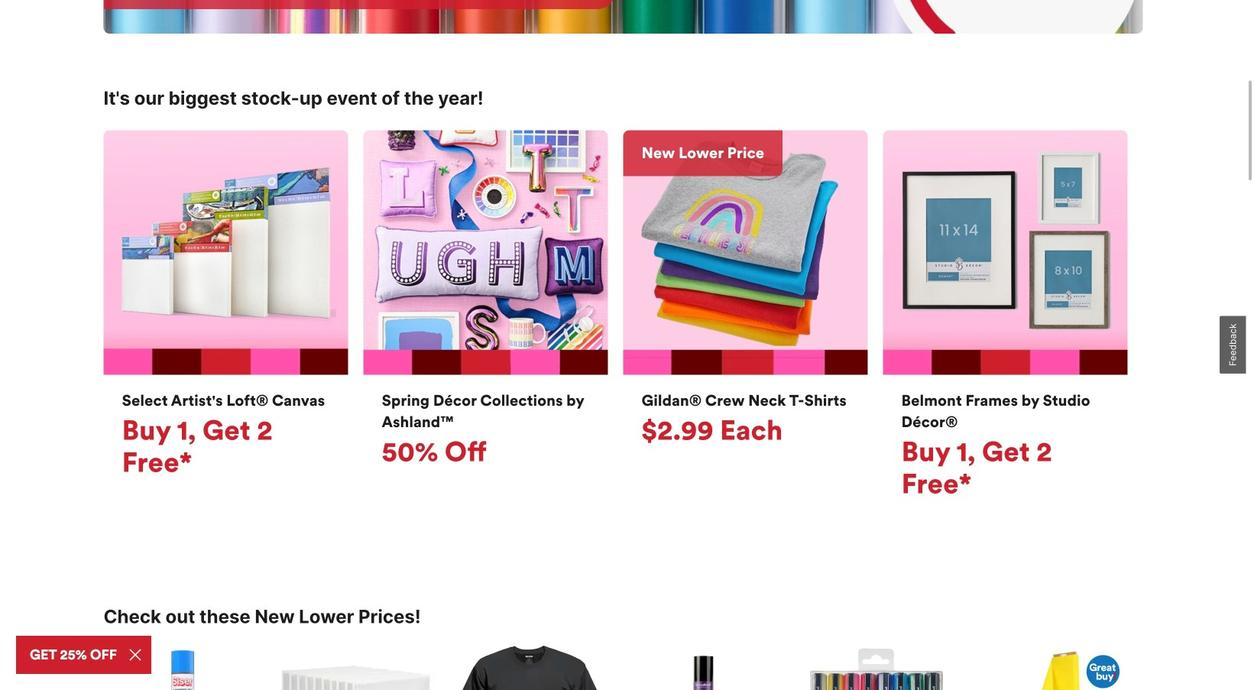 Task type: describe. For each thing, give the bounding box(es) containing it.
four blank canvases in ascending sizes image
[[104, 131, 348, 375]]

oly-fun™ lemon drop craft fabric great buy logo image
[[1087, 655, 1120, 689]]

stack of folded t-shirts in assorted colors image
[[623, 131, 868, 375]]

siser® easyweed® heat transfer vinyl, 36" image
[[104, 646, 262, 690]]



Task type: locate. For each thing, give the bounding box(es) containing it.
10 pack 8" x 10" super value canvas by artist's loft® necessities™ image
[[277, 646, 435, 690]]

gildan® short sleeve adult t-shirt image
[[451, 646, 609, 690]]

purple and blue monogramed décor items image
[[364, 131, 608, 375]]

three wood frames on pink background image
[[883, 131, 1128, 375]]

oly-fun™ lemon drop craft fabric image
[[971, 646, 1130, 690]]

new lower prices logo with assorted rolls of vinyl image
[[104, 0, 1143, 34]]

uni posca pc-5m medium tip paint marker set image
[[798, 646, 956, 690]]

cricut® everyday iron-on, 12" x 24" image
[[624, 646, 782, 690]]



Task type: vqa. For each thing, say whether or not it's contained in the screenshot.
green wreath with pink and yellow flowers image
no



